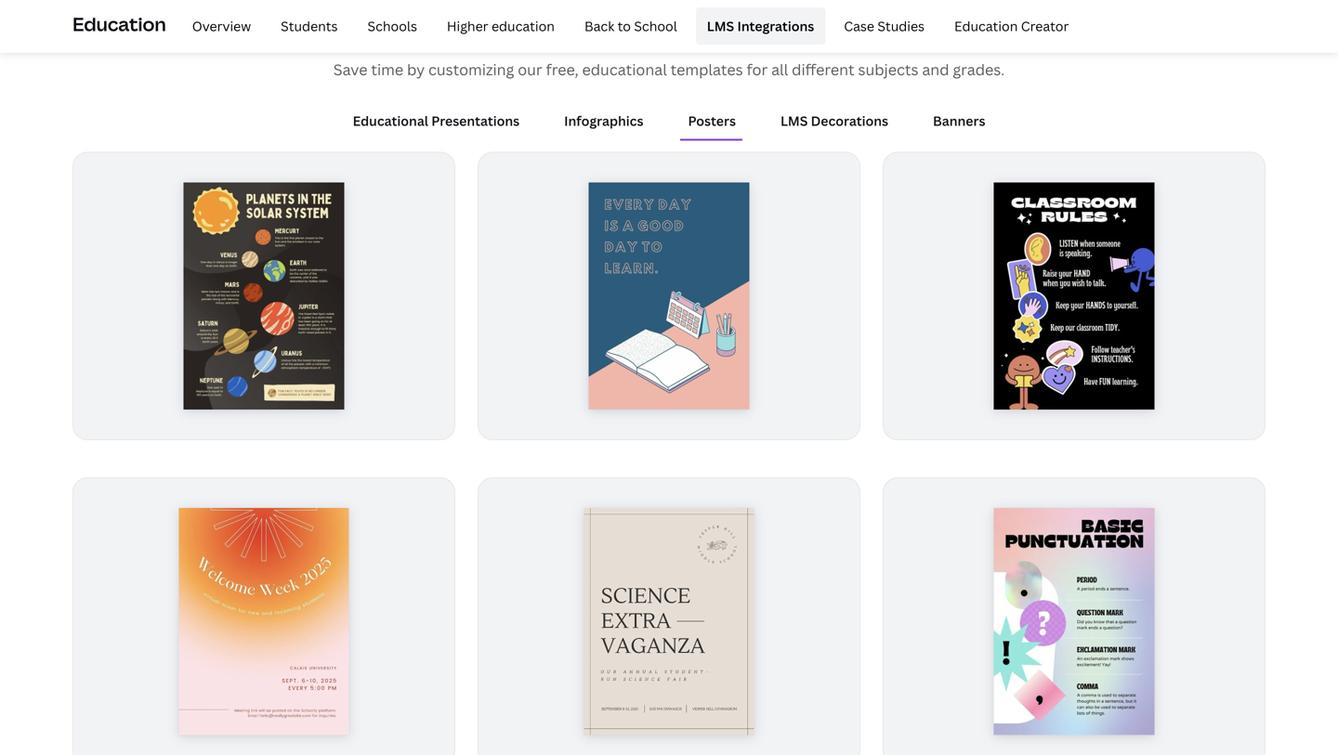 Task type: locate. For each thing, give the bounding box(es) containing it.
templates up the free,
[[498, 12, 649, 53]]

and
[[922, 60, 949, 80]]

back to school
[[584, 17, 677, 35]]

by
[[407, 60, 425, 80]]

black colorful stickers straightforward classroom rules education portrait poster image
[[994, 183, 1154, 410]]

canva
[[400, 12, 492, 53]]

integrations
[[737, 17, 814, 35]]

creator
[[1021, 17, 1069, 35]]

overview link
[[181, 7, 262, 45]]

infographics button
[[557, 103, 651, 139]]

lms right in
[[707, 17, 734, 35]]

case studies link
[[833, 7, 936, 45]]

education
[[72, 11, 166, 37], [954, 17, 1018, 35]]

menu bar
[[173, 7, 1080, 45]]

school
[[634, 17, 677, 35]]

posters button
[[681, 103, 743, 139]]

schools
[[368, 17, 417, 35]]

grades.
[[953, 60, 1005, 80]]

lms inside button
[[780, 112, 808, 130]]

students
[[281, 17, 338, 35]]

0 horizontal spatial education
[[72, 11, 166, 37]]

back to school link
[[573, 7, 688, 45]]

posters
[[688, 112, 736, 130]]

1 horizontal spatial templates
[[671, 60, 743, 80]]

templates down your
[[671, 60, 743, 80]]

0 horizontal spatial templates
[[498, 12, 649, 53]]

lms
[[763, 12, 825, 53], [707, 17, 734, 35], [780, 112, 808, 130]]

0 vertical spatial templates
[[498, 12, 649, 53]]

educational
[[582, 60, 667, 80]]

lms up the all
[[763, 12, 825, 53]]

templates
[[498, 12, 649, 53], [671, 60, 743, 80]]

menu bar containing overview
[[173, 7, 1080, 45]]

lms down the all
[[780, 112, 808, 130]]

education creator link
[[943, 7, 1080, 45]]

education inside menu bar
[[954, 17, 1018, 35]]

banners
[[933, 112, 985, 130]]

use canva templates in your lms assignment save time by customizing our free, educational templates for all different subjects and grades.
[[333, 12, 1005, 80]]

use
[[338, 12, 393, 53]]

save
[[333, 60, 367, 80]]

1 horizontal spatial education
[[954, 17, 1018, 35]]

education for education
[[72, 11, 166, 37]]

different
[[792, 60, 854, 80]]

pink and blue motivational education portrait poster image
[[589, 183, 749, 410]]

pink cyan and purple punctuation straightforward education portrait poster image
[[994, 508, 1154, 735]]

presentations
[[431, 112, 520, 130]]

subjects
[[858, 60, 918, 80]]



Task type: describe. For each thing, give the bounding box(es) containing it.
infographics
[[564, 112, 643, 130]]

decorations
[[811, 112, 888, 130]]

educational presentations
[[353, 112, 520, 130]]

lms integrations link
[[696, 7, 825, 45]]

for
[[747, 60, 768, 80]]

education creator
[[954, 17, 1069, 35]]

time
[[371, 60, 403, 80]]

ash grey and beige organic natural solar system astronomy poster image
[[184, 183, 344, 410]]

higher
[[447, 17, 488, 35]]

higher education link
[[436, 7, 566, 45]]

lms for lms integrations
[[707, 17, 734, 35]]

case studies
[[844, 17, 925, 35]]

back
[[584, 17, 614, 35]]

brown bordered superminimalism education and science event poster image
[[584, 508, 754, 735]]

lms decorations button
[[773, 103, 896, 139]]

overview
[[192, 17, 251, 35]]

lms decorations
[[780, 112, 888, 130]]

free,
[[546, 60, 579, 80]]

students link
[[270, 7, 349, 45]]

lms integrations
[[707, 17, 814, 35]]

higher education
[[447, 17, 555, 35]]

lms inside use canva templates in your lms assignment save time by customizing our free, educational templates for all different subjects and grades.
[[763, 12, 825, 53]]

banners button
[[926, 103, 993, 139]]

lms for lms decorations
[[780, 112, 808, 130]]

pink orange and red trendy gradient education and science event poster image
[[179, 508, 349, 735]]

educational presentations button
[[345, 103, 527, 139]]

to
[[618, 17, 631, 35]]

studies
[[877, 17, 925, 35]]

assignment
[[832, 12, 1000, 53]]

education for education creator
[[954, 17, 1018, 35]]

1 vertical spatial templates
[[671, 60, 743, 80]]

case
[[844, 17, 874, 35]]

educational
[[353, 112, 428, 130]]

your
[[687, 12, 757, 53]]

schools link
[[356, 7, 428, 45]]

customizing
[[428, 60, 514, 80]]

all
[[771, 60, 788, 80]]

our
[[518, 60, 542, 80]]

in
[[655, 12, 681, 53]]

education
[[491, 17, 555, 35]]



Task type: vqa. For each thing, say whether or not it's contained in the screenshot.
the LMS associated with LMS Integrations
yes



